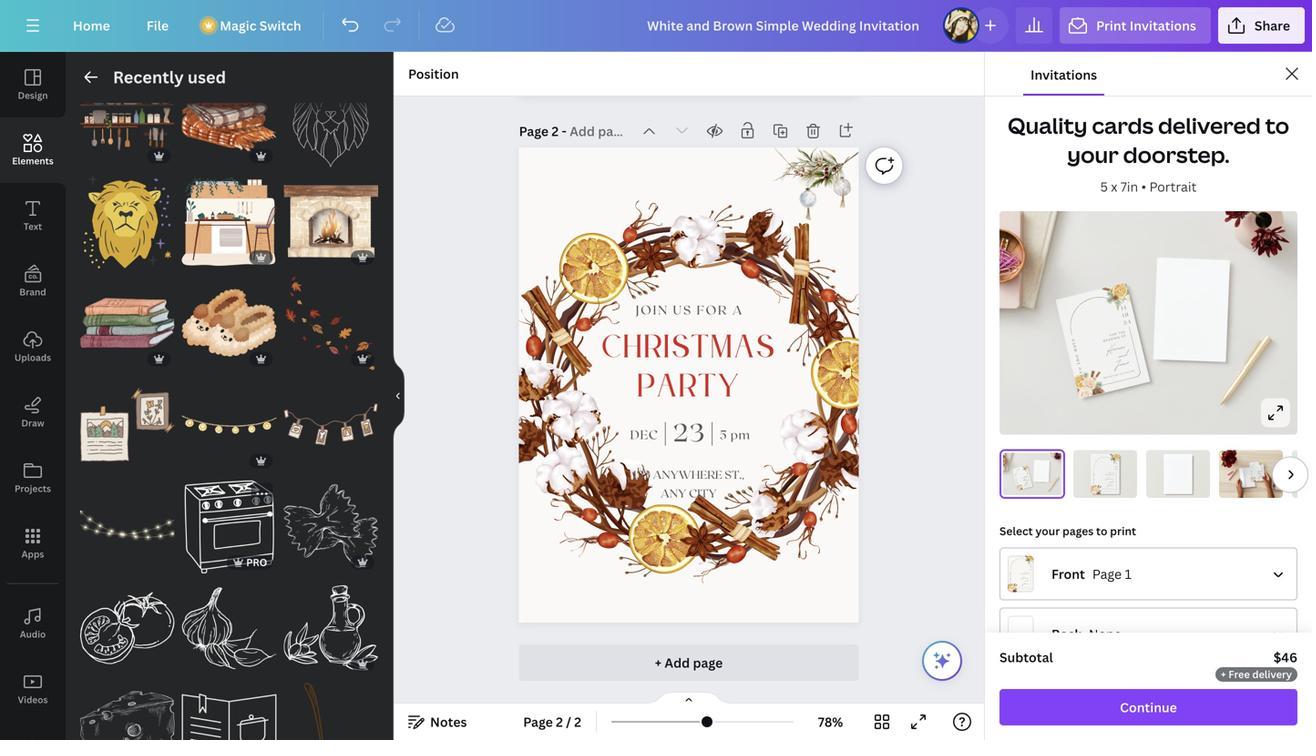 Task type: describe. For each thing, give the bounding box(es) containing it.
01 left display preview 5 of the design image
[[1262, 467, 1263, 469]]

14 01 24
[[1120, 304, 1132, 328]]

save inside 14 01 24 save the date
[[1093, 482, 1095, 488]]

join
[[635, 302, 669, 317]]

and inside invitation to follow harumi and jamie
[[1110, 479, 1113, 485]]

watercolor fireplace illustration image
[[284, 174, 378, 269]]

pro group
[[182, 480, 276, 574]]

uploads button
[[0, 314, 66, 380]]

invitation left display preview 5 of the design image
[[1256, 479, 1259, 479]]

the inside 14 01 24 save the date
[[1093, 477, 1095, 481]]

delivered
[[1158, 111, 1261, 140]]

file button
[[132, 7, 183, 44]]

party
[[638, 363, 742, 414]]

1
[[1125, 566, 1132, 583]]

back
[[1052, 626, 1081, 643]]

for left display preview 5 of the design image
[[1259, 471, 1260, 472]]

design
[[18, 89, 48, 102]]

select
[[1000, 524, 1033, 539]]

•
[[1141, 178, 1146, 195]]

print
[[1110, 524, 1136, 539]]

simple cute study close up posters image
[[80, 378, 175, 472]]

harumi up 'invitation to follow'
[[1106, 340, 1127, 358]]

1 vertical spatial for the wedding of
[[1105, 473, 1115, 476]]

st.,
[[725, 468, 744, 482]]

+ free delivery
[[1221, 668, 1292, 682]]

14 left display preview 5 of the design image
[[1262, 466, 1263, 467]]

dec
[[630, 427, 659, 442]]

invitation inside 'invitation to follow'
[[1103, 374, 1119, 380]]

page 2 -
[[519, 123, 570, 140]]

pro
[[246, 556, 267, 570]]

print invitations
[[1096, 17, 1196, 34]]

jamie left display preview 5 of the design image
[[1259, 476, 1262, 478]]

magic
[[220, 17, 256, 34]]

2 right / at left
[[574, 714, 581, 731]]

24 left display preview 5 of the design image
[[1262, 468, 1263, 470]]

page for page 2 / 2
[[523, 714, 553, 731]]

recently
[[113, 66, 184, 88]]

canva assistant image
[[931, 651, 953, 672]]

of up select
[[1027, 477, 1028, 478]]

2 for /
[[556, 714, 563, 731]]

x
[[1111, 178, 1118, 195]]

invitations button
[[1023, 52, 1105, 96]]

jamie up select
[[1025, 482, 1029, 485]]

harumi inside invitation to follow harumi and jamie
[[1106, 476, 1113, 482]]

01 inside 14 01 24
[[1122, 311, 1129, 320]]

123
[[633, 468, 651, 482]]

1 horizontal spatial 14 01 24 save the date for the wedding of invitation to follow harumi and jamie
[[1251, 466, 1263, 479]]

24 up select
[[1027, 473, 1029, 476]]

page
[[693, 655, 723, 672]]

homely kitchen interior with bar stools, modern table and food ingredients on it. hygge design of dining room. cozy and comfortable minimalist cooking area. vector illustration in flat style image
[[182, 174, 276, 269]]

your inside quality cards delivered to your doorstep. 5 x 7in • portrait
[[1067, 140, 1119, 169]]

none
[[1089, 626, 1122, 643]]

0 horizontal spatial 14 01 24 save the date for the wedding of invitation to follow harumi and jamie
[[1015, 470, 1030, 487]]

to inside quality cards delivered to your doorstep. 5 x 7in • portrait
[[1265, 111, 1289, 140]]

elements button
[[0, 118, 66, 183]]

of down 14 01 24
[[1121, 334, 1127, 339]]

and left display preview 5 of the design image
[[1260, 474, 1262, 477]]

us
[[673, 302, 693, 317]]

1 vertical spatial your
[[1036, 524, 1060, 539]]

page inside 'element'
[[1092, 566, 1122, 583]]

anywhere
[[653, 468, 722, 482]]

Design title text field
[[633, 7, 936, 44]]

watercolor cozy blankets image
[[182, 73, 276, 167]]

wedding up select
[[1023, 477, 1026, 479]]

to up select
[[1026, 485, 1027, 486]]

23
[[673, 417, 706, 447]]

subtotal
[[1000, 649, 1053, 667]]

follow inside invitation to follow harumi and jamie
[[1110, 489, 1115, 490]]

portrait
[[1149, 178, 1197, 195]]

Page title text field
[[570, 122, 629, 140]]

show pages image
[[645, 692, 733, 706]]

print
[[1096, 17, 1127, 34]]

invitation up select
[[1023, 485, 1026, 487]]

pm
[[731, 427, 751, 442]]

page 2 / 2 button
[[516, 708, 589, 737]]

position button
[[401, 59, 466, 88]]

save the date
[[1069, 337, 1086, 382]]

the inside save the date
[[1073, 353, 1082, 365]]

position
[[408, 65, 459, 82]]

quality cards delivered to your doorstep. 5 x 7in • portrait
[[1008, 111, 1289, 195]]

switch
[[260, 17, 301, 34]]

invitation inside invitation to follow harumi and jamie
[[1102, 489, 1108, 490]]

side panel tab list
[[0, 52, 66, 741]]

date left display preview 5 of the design image
[[1251, 470, 1252, 473]]

christmas
[[603, 324, 777, 375]]

to left print
[[1096, 524, 1108, 539]]

audio button
[[0, 591, 66, 657]]

7in
[[1121, 178, 1138, 195]]

78%
[[818, 714, 843, 731]]

123 anywhere st., any city
[[633, 468, 744, 500]]

and up select
[[1026, 480, 1028, 483]]

and inside and jamie
[[1117, 348, 1129, 363]]

add
[[665, 655, 690, 672]]

draw button
[[0, 380, 66, 446]]

design button
[[0, 52, 66, 118]]

invitation to follow
[[1103, 370, 1135, 380]]

pages
[[1063, 524, 1094, 539]]

78% button
[[801, 708, 860, 737]]

invitations inside button
[[1031, 66, 1097, 83]]

and jamie
[[1115, 348, 1131, 372]]

star sign leo image
[[80, 174, 175, 269]]

videos button
[[0, 657, 66, 723]]

/
[[566, 714, 571, 731]]

harumi up select
[[1023, 478, 1028, 482]]

24 inside 14 01 24 save the date
[[1115, 468, 1118, 472]]

draw
[[21, 417, 44, 430]]



Task type: locate. For each thing, give the bounding box(es) containing it.
simple cute study full shot polaroids image
[[284, 378, 378, 472]]

follow right save the date
[[1124, 370, 1135, 375]]

save left 'invitation to follow'
[[1076, 366, 1086, 382]]

follow
[[1124, 370, 1135, 375], [1260, 478, 1262, 479], [1027, 485, 1030, 486], [1110, 489, 1115, 490]]

projects
[[15, 483, 51, 495]]

share
[[1255, 17, 1290, 34]]

24 up and jamie
[[1123, 318, 1132, 328]]

text button
[[0, 183, 66, 249]]

wedding up invitation to follow harumi and jamie
[[1105, 474, 1112, 476]]

kitchen shelves illustration image
[[80, 73, 175, 167]]

page
[[519, 123, 549, 140], [1092, 566, 1122, 583], [523, 714, 553, 731]]

file
[[146, 17, 169, 34]]

01 inside 14 01 24 save the date
[[1115, 465, 1117, 469]]

front page 1
[[1052, 566, 1132, 583]]

save left display preview 5 of the design image
[[1251, 476, 1253, 479]]

glowing christmas lights illustration image
[[80, 480, 175, 574]]

01 up and jamie
[[1122, 311, 1129, 320]]

display preview 5 of the design image
[[1292, 450, 1312, 498]]

+ inside button
[[655, 655, 662, 672]]

2 for -
[[552, 123, 559, 140]]

0 horizontal spatial invitations
[[1031, 66, 1097, 83]]

wedding
[[1103, 336, 1121, 343], [1257, 471, 1261, 472], [1105, 474, 1112, 476], [1023, 477, 1026, 479]]

videos
[[18, 694, 48, 707]]

0 vertical spatial your
[[1067, 140, 1119, 169]]

to right delivered
[[1265, 111, 1289, 140]]

party cozy light glowing garland element watercolor illustration image
[[182, 378, 276, 472]]

any
[[661, 487, 687, 500]]

text
[[24, 221, 42, 233]]

for up invitation to follow harumi and jamie
[[1109, 473, 1111, 474]]

invitations up quality at the top right of the page
[[1031, 66, 1097, 83]]

5 left the x
[[1100, 178, 1108, 195]]

for the wedding of up invitation to follow harumi and jamie
[[1105, 473, 1115, 476]]

invitations right print
[[1130, 17, 1196, 34]]

date left invitation to follow harumi and jamie
[[1093, 471, 1095, 476]]

14 01 24 save the date
[[1093, 462, 1118, 488]]

brand button
[[0, 249, 66, 314]]

projects button
[[0, 446, 66, 511]]

notes
[[430, 714, 467, 731]]

jamie
[[1115, 356, 1131, 372], [1259, 476, 1262, 478], [1025, 482, 1029, 485], [1108, 483, 1113, 488]]

watercolor books image
[[80, 276, 175, 371]]

+ left free
[[1221, 668, 1226, 682]]

print invitations button
[[1060, 7, 1211, 44]]

-
[[562, 123, 567, 140]]

+ for + free delivery
[[1221, 668, 1226, 682]]

harumi left display preview 5 of the design image
[[1258, 472, 1261, 475]]

follow inside 'invitation to follow'
[[1124, 370, 1135, 375]]

date left and jamie
[[1069, 337, 1079, 353]]

invitation down 14 01 24 save the date
[[1102, 489, 1108, 490]]

jamie inside invitation to follow harumi and jamie
[[1108, 483, 1113, 488]]

follow down 14 01 24 save the date
[[1110, 489, 1115, 490]]

14 up and jamie
[[1120, 304, 1127, 313]]

for left a on the top
[[697, 302, 728, 317]]

front
[[1052, 566, 1085, 583]]

follow up select
[[1027, 485, 1030, 486]]

0 horizontal spatial 5
[[720, 427, 728, 442]]

harumi
[[1106, 340, 1127, 358], [1258, 472, 1261, 475], [1106, 476, 1113, 482], [1023, 478, 1028, 482]]

1 vertical spatial page
[[1092, 566, 1122, 583]]

to down 14 01 24 save the date
[[1109, 489, 1110, 490]]

jamie up print
[[1108, 483, 1113, 488]]

date inside 14 01 24 save the date
[[1093, 471, 1095, 476]]

+ for + add page
[[655, 655, 662, 672]]

audio
[[20, 629, 46, 641]]

brand
[[19, 286, 46, 298]]

to inside invitation to follow harumi and jamie
[[1109, 489, 1110, 490]]

of left display preview 5 of the design image
[[1261, 471, 1262, 472]]

back none
[[1052, 626, 1122, 643]]

5 pm
[[720, 427, 751, 442]]

1 horizontal spatial 5
[[1100, 178, 1108, 195]]

uploads
[[14, 352, 51, 364]]

your up the x
[[1067, 140, 1119, 169]]

used
[[188, 66, 226, 88]]

cards
[[1092, 111, 1154, 140]]

save inside save the date
[[1076, 366, 1086, 382]]

for the wedding of down 14 01 24
[[1103, 330, 1127, 343]]

1 horizontal spatial +
[[1221, 668, 1226, 682]]

hide image
[[393, 353, 405, 440]]

invitations
[[1130, 17, 1196, 34], [1031, 66, 1097, 83]]

save left invitation to follow harumi and jamie
[[1093, 482, 1095, 488]]

free
[[1229, 668, 1250, 682]]

save
[[1076, 366, 1086, 382], [1251, 476, 1253, 479], [1093, 482, 1095, 488], [1017, 484, 1019, 487]]

24 inside 14 01 24
[[1123, 318, 1132, 328]]

apps
[[22, 549, 44, 561]]

city
[[689, 487, 717, 500]]

home
[[73, 17, 110, 34]]

invitation
[[1103, 374, 1119, 380], [1256, 479, 1259, 479], [1023, 485, 1026, 487], [1102, 489, 1108, 490]]

elements
[[12, 155, 54, 167]]

+ left add
[[655, 655, 662, 672]]

wedding up and jamie
[[1103, 336, 1121, 343]]

a
[[732, 302, 744, 317]]

24 up print
[[1115, 468, 1118, 472]]

your left pages
[[1036, 524, 1060, 539]]

2 vertical spatial page
[[523, 714, 553, 731]]

follow left display preview 5 of the design image
[[1260, 478, 1262, 479]]

5 left pm
[[720, 427, 728, 442]]

magic switch button
[[191, 7, 316, 44]]

+ add page
[[655, 655, 723, 672]]

1 vertical spatial invitations
[[1031, 66, 1097, 83]]

invitations inside dropdown button
[[1130, 17, 1196, 34]]

page left "-"
[[519, 123, 549, 140]]

for up select
[[1024, 477, 1026, 478]]

page left / at left
[[523, 714, 553, 731]]

to down and jamie
[[1119, 373, 1123, 376]]

14 01 24 save the date for the wedding of invitation to follow harumi and jamie up select
[[1015, 470, 1030, 487]]

invitation down and jamie
[[1103, 374, 1119, 380]]

14 inside 14 01 24
[[1120, 304, 1127, 313]]

01 up select
[[1027, 472, 1028, 474]]

14 inside 14 01 24 save the date
[[1115, 462, 1117, 466]]

page for page 2 -
[[519, 123, 549, 140]]

5 inside quality cards delivered to your doorstep. 5 x 7in • portrait
[[1100, 178, 1108, 195]]

0 vertical spatial for the wedding of
[[1103, 330, 1127, 343]]

0 vertical spatial 5
[[1100, 178, 1108, 195]]

1 vertical spatial 5
[[720, 427, 728, 442]]

display preview 3 of the design image
[[1146, 450, 1210, 498]]

share button
[[1218, 7, 1305, 44]]

date inside save the date
[[1069, 337, 1079, 353]]

and up 'invitation to follow'
[[1117, 348, 1129, 363]]

2 left / at left
[[556, 714, 563, 731]]

page left 1
[[1092, 566, 1122, 583]]

page inside button
[[523, 714, 553, 731]]

quality
[[1008, 111, 1088, 140]]

wedding left display preview 5 of the design image
[[1257, 471, 1261, 472]]

14 left display preview 3 of the design image on the bottom of page
[[1115, 462, 1117, 466]]

14 up select
[[1026, 470, 1028, 472]]

for up and jamie
[[1110, 332, 1118, 337]]

page 2 / 2
[[523, 714, 581, 731]]

date up select
[[1015, 478, 1018, 481]]

select your pages to print element
[[1000, 548, 1298, 661]]

01 left display preview 3 of the design image on the bottom of page
[[1115, 465, 1117, 469]]

save up select
[[1017, 484, 1019, 487]]

14
[[1120, 304, 1127, 313], [1115, 462, 1117, 466], [1262, 466, 1263, 467], [1026, 470, 1028, 472]]

5
[[1100, 178, 1108, 195], [720, 427, 728, 442]]

of up invitation to follow harumi and jamie
[[1113, 474, 1115, 476]]

doorstep.
[[1123, 140, 1230, 169]]

to left display preview 5 of the design image
[[1259, 479, 1260, 479]]

14 01 24 save the date for the wedding of invitation to follow harumi and jamie
[[1251, 466, 1263, 479], [1015, 470, 1030, 487]]

home link
[[58, 7, 125, 44]]

laddle icon image
[[284, 683, 378, 741]]

$46
[[1274, 649, 1298, 667]]

2 left "-"
[[552, 123, 559, 140]]

continue button
[[1000, 690, 1298, 726]]

invitation to follow harumi and jamie
[[1102, 476, 1115, 490]]

group
[[80, 73, 175, 167], [182, 73, 276, 167], [80, 163, 175, 269], [182, 163, 276, 269], [284, 163, 378, 269], [182, 265, 276, 371], [284, 265, 378, 371], [80, 276, 175, 371], [80, 367, 175, 472], [182, 367, 276, 472], [284, 367, 378, 472], [80, 480, 175, 574], [284, 480, 378, 574], [80, 570, 175, 676], [182, 570, 276, 676], [284, 570, 378, 676], [80, 672, 175, 741], [182, 672, 276, 741], [284, 672, 378, 741]]

recently used
[[113, 66, 226, 88]]

main menu bar
[[0, 0, 1312, 52]]

0 vertical spatial invitations
[[1130, 17, 1196, 34]]

0 horizontal spatial +
[[655, 655, 662, 672]]

magic switch
[[220, 17, 301, 34]]

apps button
[[0, 511, 66, 577]]

select your pages to print
[[1000, 524, 1136, 539]]

+
[[655, 655, 662, 672], [1221, 668, 1226, 682]]

for the wedding of
[[1103, 330, 1127, 343], [1105, 473, 1115, 476]]

jamie right save the date
[[1115, 356, 1131, 372]]

+ add page button
[[519, 645, 859, 682]]

for
[[697, 302, 728, 317], [1110, 332, 1118, 337], [1259, 471, 1260, 472], [1109, 473, 1111, 474], [1024, 477, 1026, 478]]

1 horizontal spatial your
[[1067, 140, 1119, 169]]

to inside 'invitation to follow'
[[1119, 373, 1123, 376]]

harumi up print
[[1106, 476, 1113, 482]]

14 01 24 save the date for the wedding of invitation to follow harumi and jamie left display preview 5 of the design image
[[1251, 466, 1263, 479]]

0 vertical spatial page
[[519, 123, 549, 140]]

and up print
[[1110, 479, 1113, 485]]

delivery
[[1252, 668, 1292, 682]]

24
[[1123, 318, 1132, 328], [1115, 468, 1118, 472], [1262, 468, 1263, 470], [1027, 473, 1029, 476]]

continue
[[1120, 699, 1177, 717]]

0 horizontal spatial your
[[1036, 524, 1060, 539]]

1 horizontal spatial invitations
[[1130, 17, 1196, 34]]

of
[[1121, 334, 1127, 339], [1261, 471, 1262, 472], [1113, 474, 1115, 476], [1027, 477, 1028, 478]]

date
[[1069, 337, 1079, 353], [1251, 470, 1252, 473], [1093, 471, 1095, 476], [1015, 478, 1018, 481]]

join us for a
[[635, 302, 744, 317]]

warm indoor slippers image
[[182, 276, 276, 371]]

falling leaves cozy autumn charm image
[[284, 276, 378, 371]]



Task type: vqa. For each thing, say whether or not it's contained in the screenshot.
Homely kitchen interior with bar stools, modern table and food ingredients on it. Hygge design of dining room. Cozy and comfortable minimalist cooking area. Vector illustration in flat style image
yes



